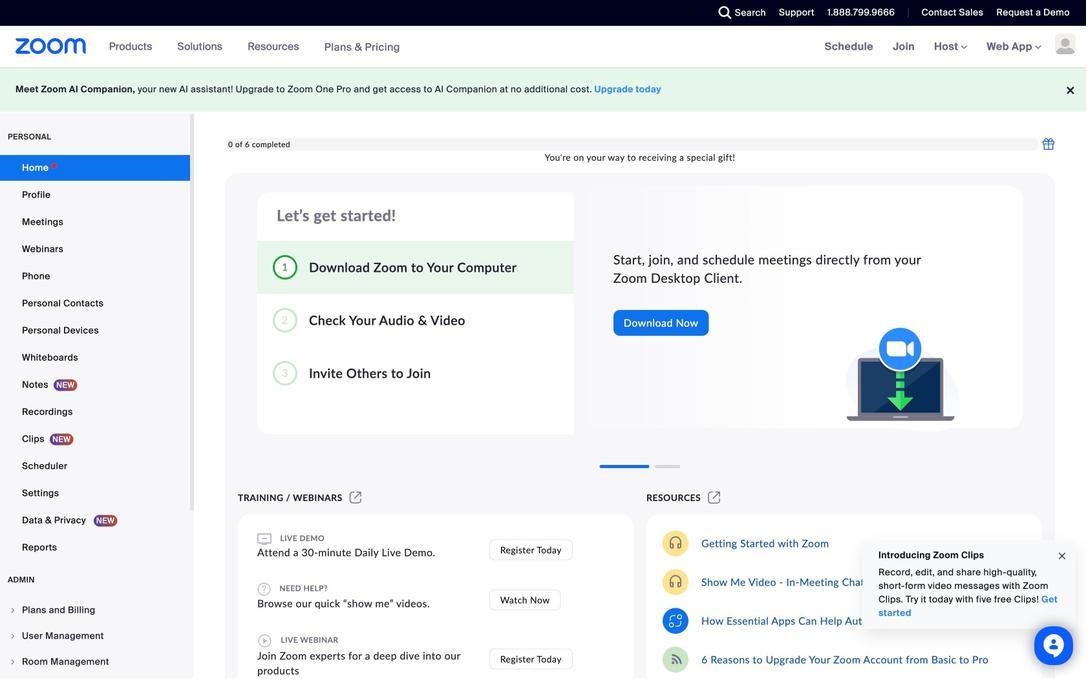 Task type: vqa. For each thing, say whether or not it's contained in the screenshot.
first right image from the bottom of the Admin Menu menu
yes



Task type: describe. For each thing, give the bounding box(es) containing it.
2 right image from the top
[[9, 659, 17, 667]]

meetings navigation
[[815, 26, 1086, 68]]

1 menu item from the top
[[0, 599, 190, 623]]

admin menu menu
[[0, 599, 190, 679]]

zoom logo image
[[16, 38, 86, 54]]

window new image
[[348, 493, 363, 504]]

personal menu menu
[[0, 155, 190, 563]]

3 menu item from the top
[[0, 650, 190, 675]]



Task type: locate. For each thing, give the bounding box(es) containing it.
2 menu item from the top
[[0, 625, 190, 649]]

menu item
[[0, 599, 190, 623], [0, 625, 190, 649], [0, 650, 190, 675]]

product information navigation
[[99, 26, 410, 68]]

right image
[[9, 633, 17, 641]]

right image down right image at the bottom left of the page
[[9, 659, 17, 667]]

1 vertical spatial right image
[[9, 659, 17, 667]]

banner
[[0, 26, 1086, 68]]

window new image
[[706, 493, 723, 504]]

profile picture image
[[1055, 34, 1076, 54]]

close image
[[1057, 549, 1067, 564]]

0 vertical spatial right image
[[9, 607, 17, 615]]

footer
[[0, 67, 1086, 112]]

right image up right image at the bottom left of the page
[[9, 607, 17, 615]]

right image
[[9, 607, 17, 615], [9, 659, 17, 667]]

0 vertical spatial menu item
[[0, 599, 190, 623]]

2 vertical spatial menu item
[[0, 650, 190, 675]]

1 right image from the top
[[9, 607, 17, 615]]

1 vertical spatial menu item
[[0, 625, 190, 649]]



